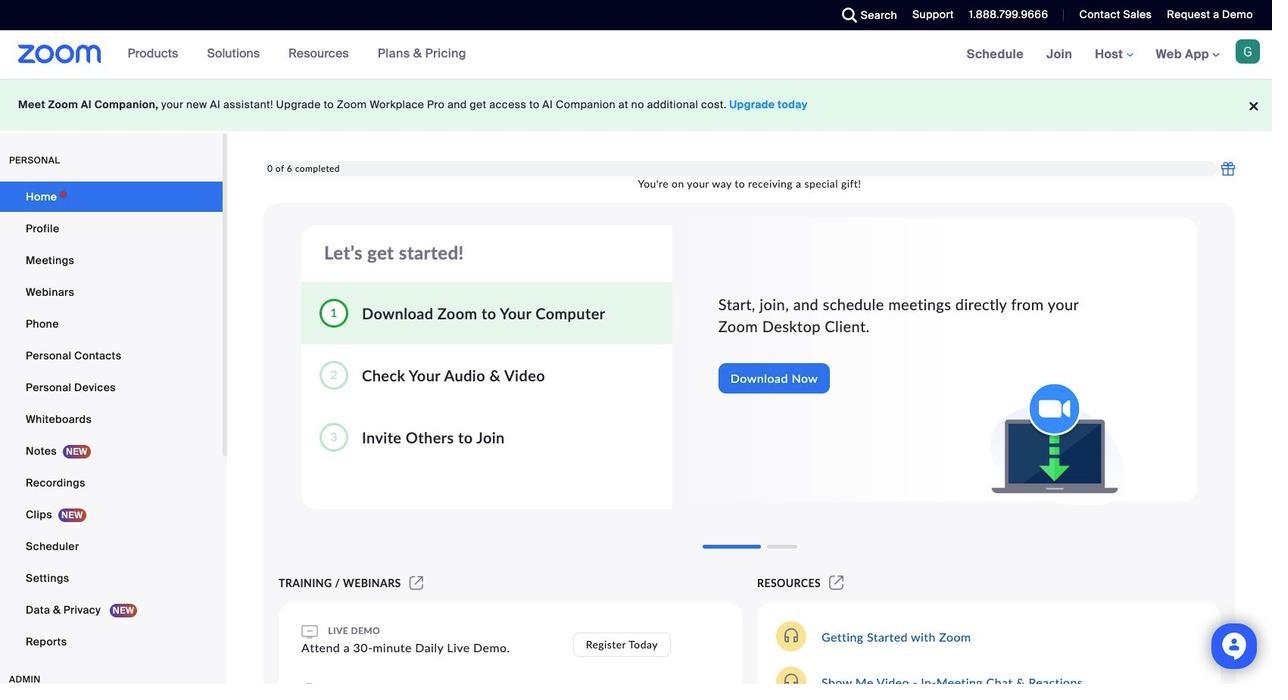 Task type: locate. For each thing, give the bounding box(es) containing it.
product information navigation
[[116, 30, 478, 79]]

0 horizontal spatial window new image
[[407, 577, 426, 590]]

meetings navigation
[[956, 30, 1273, 80]]

1 window new image from the left
[[407, 577, 426, 590]]

window new image
[[407, 577, 426, 590], [827, 577, 847, 590]]

1 horizontal spatial window new image
[[827, 577, 847, 590]]

banner
[[0, 30, 1273, 80]]

footer
[[0, 79, 1273, 131]]



Task type: describe. For each thing, give the bounding box(es) containing it.
zoom logo image
[[18, 45, 101, 64]]

personal menu menu
[[0, 182, 223, 659]]

profile picture image
[[1236, 39, 1261, 64]]

2 window new image from the left
[[827, 577, 847, 590]]



Task type: vqa. For each thing, say whether or not it's contained in the screenshot.
window new image
yes



